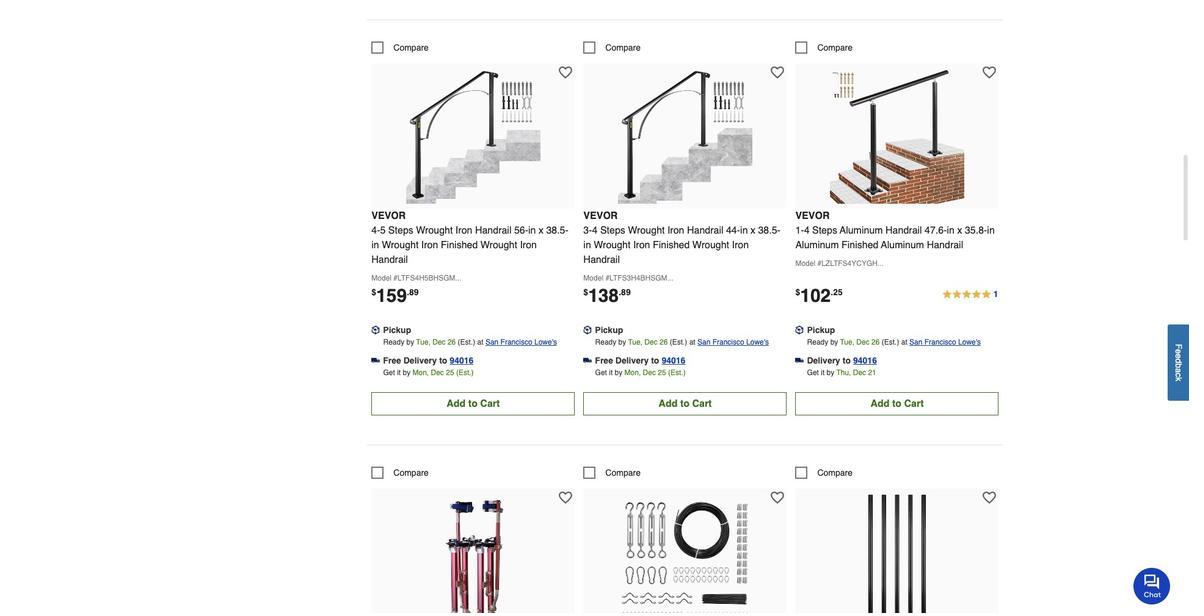 Task type: locate. For each thing, give the bounding box(es) containing it.
0 horizontal spatial get
[[383, 369, 395, 377]]

model for 3-4 steps wrought iron handrail 44-in x 38.5- in wrought iron finished wrought iron handrail
[[583, 274, 603, 283]]

1 horizontal spatial san francisco lowe's button
[[697, 336, 769, 349]]

model # ltfs4h5bhsgm...
[[372, 274, 461, 283]]

wrought down 56-
[[481, 240, 517, 251]]

1 finished from the left
[[441, 240, 478, 251]]

38.5- for 4-5 steps wrought iron handrail 56-in x 38.5- in wrought iron finished wrought iron handrail
[[546, 225, 568, 236]]

1 horizontal spatial lowe's
[[746, 338, 769, 347]]

25 for 94016 button for truck filled image
[[446, 369, 454, 377]]

0 horizontal spatial finished
[[441, 240, 478, 251]]

2 horizontal spatial #
[[817, 259, 822, 268]]

2 horizontal spatial lowe's
[[958, 338, 981, 347]]

truck filled image
[[583, 357, 592, 365], [795, 357, 804, 365]]

tue, for 2nd "pickup" icon from left
[[628, 338, 642, 347]]

wrought up ltfs4h5bhsgm... at top
[[416, 225, 453, 236]]

iron down 44-
[[732, 240, 749, 251]]

0 horizontal spatial pickup image
[[372, 326, 380, 335]]

it for truck filled icon for delivery
[[821, 369, 825, 377]]

vevor for 4-
[[372, 210, 406, 221]]

2 pickup from the left
[[595, 325, 623, 335]]

0 horizontal spatial .89
[[407, 287, 419, 297]]

compare inside the 5014628413 element
[[605, 43, 641, 52]]

94016
[[450, 356, 473, 366], [662, 356, 685, 366], [853, 356, 877, 366]]

free
[[383, 356, 401, 366], [595, 356, 613, 366]]

1 add from the left
[[447, 399, 466, 410]]

47.6-
[[925, 225, 947, 236]]

e
[[1174, 350, 1184, 354], [1174, 354, 1184, 359]]

in
[[528, 225, 536, 236], [740, 225, 748, 236], [947, 225, 955, 236], [987, 225, 995, 236], [372, 240, 379, 251], [583, 240, 591, 251]]

$ down model # ltfs4h5bhsgm...
[[372, 287, 376, 297]]

tue, up delivery to 94016
[[840, 338, 854, 347]]

0 horizontal spatial at
[[477, 338, 483, 347]]

$ inside $ 138 .89
[[583, 287, 588, 297]]

$ for 159
[[372, 287, 376, 297]]

2 cart from the left
[[692, 399, 712, 410]]

at for 2nd "pickup" icon from left
[[689, 338, 695, 347]]

vevor up 1-
[[795, 210, 830, 221]]

2 horizontal spatial cart
[[904, 399, 924, 410]]

finished up ltfs4h5bhsgm... at top
[[441, 240, 478, 251]]

1 truck filled image from the left
[[583, 357, 592, 365]]

.89
[[407, 287, 419, 297], [619, 287, 631, 297]]

3 it from the left
[[821, 369, 825, 377]]

vevor up 3-
[[583, 210, 618, 221]]

2 horizontal spatial 26
[[872, 338, 880, 347]]

model
[[795, 259, 815, 268], [372, 274, 391, 283], [583, 274, 603, 283]]

2 horizontal spatial francisco
[[924, 338, 956, 347]]

steps inside vevor 1-4 steps aluminum handrail 47.6-in x 35.8-in aluminum finished aluminum handrail
[[812, 225, 837, 236]]

1 x from the left
[[539, 225, 544, 236]]

1 get it by mon, dec 25 (est.) from the left
[[383, 369, 474, 377]]

# for vevor 4-5 steps wrought iron handrail 56-in x 38.5- in wrought iron finished wrought iron handrail
[[394, 274, 398, 283]]

1 ready from the left
[[383, 338, 404, 347]]

x right 44-
[[751, 225, 755, 236]]

1 mon, from the left
[[413, 369, 429, 377]]

1 .89 from the left
[[407, 287, 419, 297]]

1 horizontal spatial mon,
[[625, 369, 641, 377]]

finished up lzltfs4ycygh...
[[842, 240, 879, 251]]

vevor inside vevor 3-4 steps wrought iron handrail 44-in x 38.5- in wrought iron finished wrought iron handrail
[[583, 210, 618, 221]]

2 delivery from the left
[[616, 356, 649, 366]]

vevor for 1-
[[795, 210, 830, 221]]

heart outline image
[[771, 66, 784, 79], [559, 491, 572, 505], [983, 491, 996, 505]]

2 at from the left
[[689, 338, 695, 347]]

handrail
[[475, 225, 511, 236], [687, 225, 723, 236], [886, 225, 922, 236], [927, 240, 963, 251], [372, 254, 408, 265], [583, 254, 620, 265]]

0 horizontal spatial delivery
[[404, 356, 437, 366]]

2 ready by tue, dec 26 (est.) at san francisco lowe's from the left
[[595, 338, 769, 347]]

san francisco lowe's button
[[485, 336, 557, 349], [697, 336, 769, 349], [909, 336, 981, 349]]

2 4 from the left
[[804, 225, 810, 236]]

4 inside vevor 1-4 steps aluminum handrail 47.6-in x 35.8-in aluminum finished aluminum handrail
[[804, 225, 810, 236]]

in down 3-
[[583, 240, 591, 251]]

2 horizontal spatial add
[[871, 399, 890, 410]]

2 horizontal spatial pickup image
[[795, 326, 804, 335]]

2 horizontal spatial tue,
[[840, 338, 854, 347]]

0 horizontal spatial model
[[372, 274, 391, 283]]

94016 button for truck filled image
[[450, 355, 473, 367]]

0 horizontal spatial 26
[[448, 338, 456, 347]]

vevor up 5
[[372, 210, 406, 221]]

1 horizontal spatial 25
[[658, 369, 666, 377]]

0 horizontal spatial $
[[372, 287, 376, 297]]

0 horizontal spatial san
[[485, 338, 499, 347]]

1 horizontal spatial add
[[659, 399, 678, 410]]

0 horizontal spatial truck filled image
[[583, 357, 592, 365]]

3 add to cart from the left
[[871, 399, 924, 410]]

1 horizontal spatial truck filled image
[[795, 357, 804, 365]]

chat invite button image
[[1134, 568, 1171, 605]]

$ down model # ltfs3h4bhsgm...
[[583, 287, 588, 297]]

0 horizontal spatial add to cart
[[447, 399, 500, 410]]

0 horizontal spatial vevor
[[372, 210, 406, 221]]

1 free from the left
[[383, 356, 401, 366]]

1 horizontal spatial add to cart
[[659, 399, 712, 410]]

2 25 from the left
[[658, 369, 666, 377]]

2 it from the left
[[609, 369, 613, 377]]

26 for 94016 button associated with free truck filled icon
[[660, 338, 668, 347]]

2 finished from the left
[[653, 240, 690, 251]]

0 horizontal spatial add to cart button
[[372, 392, 575, 416]]

pickup
[[383, 325, 411, 335], [595, 325, 623, 335], [807, 325, 835, 335]]

at
[[477, 338, 483, 347], [689, 338, 695, 347], [901, 338, 907, 347]]

1 horizontal spatial #
[[605, 274, 610, 283]]

lowe's for truck filled icon for delivery 94016 button
[[958, 338, 981, 347]]

2 .89 from the left
[[619, 287, 631, 297]]

2 horizontal spatial ready
[[807, 338, 828, 347]]

2 horizontal spatial 94016 button
[[853, 355, 877, 367]]

1 vevor from the left
[[372, 210, 406, 221]]

wrought down 44-
[[692, 240, 729, 251]]

1 horizontal spatial francisco
[[713, 338, 744, 347]]

1 horizontal spatial finished
[[653, 240, 690, 251]]

1 e from the top
[[1174, 350, 1184, 354]]

3 add to cart button from the left
[[795, 392, 999, 416]]

x inside vevor 4-5 steps wrought iron handrail 56-in x 38.5- in wrought iron finished wrought iron handrail
[[539, 225, 544, 236]]

e up d
[[1174, 350, 1184, 354]]

tue, down $ 159 .89
[[416, 338, 430, 347]]

0 horizontal spatial get it by mon, dec 25 (est.)
[[383, 369, 474, 377]]

$
[[372, 287, 376, 297], [583, 287, 588, 297], [795, 287, 800, 297]]

cart for 3rd add to cart button from the right
[[480, 399, 500, 410]]

3 san from the left
[[909, 338, 922, 347]]

1 horizontal spatial 26
[[660, 338, 668, 347]]

add
[[447, 399, 466, 410], [659, 399, 678, 410], [871, 399, 890, 410]]

0 horizontal spatial 94016
[[450, 356, 473, 366]]

1 get from the left
[[383, 369, 395, 377]]

compare
[[393, 43, 429, 52], [605, 43, 641, 52], [817, 43, 853, 52], [393, 468, 429, 478], [605, 468, 641, 478], [817, 468, 853, 478]]

x right 56-
[[539, 225, 544, 236]]

ready by tue, dec 26 (est.) at san francisco lowe's
[[383, 338, 557, 347], [595, 338, 769, 347], [807, 338, 981, 347]]

in left 3-
[[528, 225, 536, 236]]

$ left .25
[[795, 287, 800, 297]]

94016 button for free truck filled icon
[[662, 355, 685, 367]]

$ inside $ 102 .25
[[795, 287, 800, 297]]

san
[[485, 338, 499, 347], [697, 338, 710, 347], [909, 338, 922, 347]]

38.5-
[[546, 225, 568, 236], [758, 225, 780, 236]]

5014628453 element
[[372, 41, 429, 54]]

it
[[397, 369, 401, 377], [609, 369, 613, 377], [821, 369, 825, 377]]

$ 102 .25
[[795, 285, 843, 306]]

1 tue, from the left
[[416, 338, 430, 347]]

add to cart
[[447, 399, 500, 410], [659, 399, 712, 410], [871, 399, 924, 410]]

1 horizontal spatial steps
[[600, 225, 625, 236]]

1 horizontal spatial ready by tue, dec 26 (est.) at san francisco lowe's
[[595, 338, 769, 347]]

0 horizontal spatial it
[[397, 369, 401, 377]]

21
[[868, 369, 876, 377]]

2 truck filled image from the left
[[795, 357, 804, 365]]

3 tue, from the left
[[840, 338, 854, 347]]

1 38.5- from the left
[[546, 225, 568, 236]]

4 up model # ltfs3h4bhsgm...
[[592, 225, 598, 236]]

add to cart button
[[372, 392, 575, 416], [583, 392, 787, 416], [795, 392, 999, 416]]

x inside vevor 3-4 steps wrought iron handrail 44-in x 38.5- in wrought iron finished wrought iron handrail
[[751, 225, 755, 236]]

wrought down 5
[[382, 240, 419, 251]]

lowe's for 94016 button for truck filled image
[[534, 338, 557, 347]]

# up $ 159 .89
[[394, 274, 398, 283]]

38.5- left 3-
[[546, 225, 568, 236]]

ready down actual price $138.89 element at the top of page
[[595, 338, 616, 347]]

3 pickup from the left
[[807, 325, 835, 335]]

pickup for 2nd "pickup" icon from left
[[595, 325, 623, 335]]

1 horizontal spatial heart outline image
[[771, 66, 784, 79]]

3 cart from the left
[[904, 399, 924, 410]]

5014911913 element
[[372, 467, 429, 479]]

1 horizontal spatial it
[[609, 369, 613, 377]]

to
[[439, 356, 447, 366], [651, 356, 659, 366], [843, 356, 851, 366], [468, 399, 478, 410], [680, 399, 690, 410], [892, 399, 901, 410]]

0 horizontal spatial lowe's
[[534, 338, 557, 347]]

# up $ 102 .25
[[817, 259, 822, 268]]

#
[[817, 259, 822, 268], [394, 274, 398, 283], [605, 274, 610, 283]]

1 horizontal spatial free delivery to 94016
[[595, 356, 685, 366]]

x
[[539, 225, 544, 236], [751, 225, 755, 236], [957, 225, 962, 236]]

4 up model # lzltfs4ycygh...
[[804, 225, 810, 236]]

3 san francisco lowe's button from the left
[[909, 336, 981, 349]]

vevor inside vevor 1-4 steps aluminum handrail 47.6-in x 35.8-in aluminum finished aluminum handrail
[[795, 210, 830, 221]]

2 francisco from the left
[[713, 338, 744, 347]]

compare for 5014628465 element at the right of page
[[817, 43, 853, 52]]

0 horizontal spatial ready
[[383, 338, 404, 347]]

finished inside vevor 4-5 steps wrought iron handrail 56-in x 38.5- in wrought iron finished wrought iron handrail
[[441, 240, 478, 251]]

2 x from the left
[[751, 225, 755, 236]]

at for third "pickup" icon
[[901, 338, 907, 347]]

delivery
[[404, 356, 437, 366], [616, 356, 649, 366], [807, 356, 840, 366]]

2 horizontal spatial 94016
[[853, 356, 877, 366]]

2 horizontal spatial steps
[[812, 225, 837, 236]]

0 horizontal spatial 4
[[592, 225, 598, 236]]

ready down $ 159 .89
[[383, 338, 404, 347]]

pickup image up truck filled image
[[372, 326, 380, 335]]

francisco for 1st "pickup" icon from left
[[501, 338, 532, 347]]

1 horizontal spatial delivery
[[616, 356, 649, 366]]

0 horizontal spatial cart
[[480, 399, 500, 410]]

159
[[376, 285, 407, 306]]

2 horizontal spatial add to cart
[[871, 399, 924, 410]]

.25
[[831, 287, 843, 297]]

pickup down actual price $102.25 element
[[807, 325, 835, 335]]

compare inside 5014749917 element
[[605, 468, 641, 478]]

tue, down actual price $138.89 element at the top of page
[[628, 338, 642, 347]]

2 horizontal spatial ready by tue, dec 26 (est.) at san francisco lowe's
[[807, 338, 981, 347]]

e up b
[[1174, 354, 1184, 359]]

2 tue, from the left
[[628, 338, 642, 347]]

1 button
[[942, 287, 999, 302]]

1 francisco from the left
[[501, 338, 532, 347]]

add for 3rd add to cart button from the right
[[447, 399, 466, 410]]

3 at from the left
[[901, 338, 907, 347]]

0 horizontal spatial x
[[539, 225, 544, 236]]

1 horizontal spatial 94016 button
[[662, 355, 685, 367]]

1 26 from the left
[[448, 338, 456, 347]]

steps right 1-
[[812, 225, 837, 236]]

.89 inside $ 159 .89
[[407, 287, 419, 297]]

by
[[406, 338, 414, 347], [618, 338, 626, 347], [830, 338, 838, 347], [403, 369, 411, 377], [615, 369, 622, 377], [827, 369, 834, 377]]

vevor
[[372, 210, 406, 221], [583, 210, 618, 221], [795, 210, 830, 221]]

2 horizontal spatial $
[[795, 287, 800, 297]]

5014662795 element
[[795, 467, 853, 479]]

2 horizontal spatial at
[[901, 338, 907, 347]]

0 horizontal spatial #
[[394, 274, 398, 283]]

aluminum
[[840, 225, 883, 236], [795, 240, 839, 251], [881, 240, 924, 251]]

1 horizontal spatial get
[[595, 369, 607, 377]]

vevor 1-4 steps aluminum handrail 47.6-in x 35.8-in aluminum finished aluminum handrail image
[[830, 69, 964, 204]]

1 horizontal spatial cart
[[692, 399, 712, 410]]

94016 for 2nd "pickup" icon from left
[[662, 356, 685, 366]]

iron
[[456, 225, 472, 236], [667, 225, 684, 236], [421, 240, 438, 251], [520, 240, 537, 251], [633, 240, 650, 251], [732, 240, 749, 251]]

iron down 56-
[[520, 240, 537, 251]]

vevor 164-ft silver stainless steel cable hardware kit image
[[618, 495, 752, 614]]

1 delivery from the left
[[404, 356, 437, 366]]

cart
[[480, 399, 500, 410], [692, 399, 712, 410], [904, 399, 924, 410]]

2 26 from the left
[[660, 338, 668, 347]]

2 free delivery to 94016 from the left
[[595, 356, 685, 366]]

3 ready from the left
[[807, 338, 828, 347]]

0 horizontal spatial mon,
[[413, 369, 429, 377]]

2 horizontal spatial it
[[821, 369, 825, 377]]

1 94016 button from the left
[[450, 355, 473, 367]]

compare inside 5014911913 element
[[393, 468, 429, 478]]

3-
[[583, 225, 592, 236]]

finished for 44-
[[653, 240, 690, 251]]

.89 down model # ltfs4h5bhsgm...
[[407, 287, 419, 297]]

pickup image
[[372, 326, 380, 335], [583, 326, 592, 335], [795, 326, 804, 335]]

0 horizontal spatial francisco
[[501, 338, 532, 347]]

2 vevor from the left
[[583, 210, 618, 221]]

2 san from the left
[[697, 338, 710, 347]]

38.5- inside vevor 4-5 steps wrought iron handrail 56-in x 38.5- in wrought iron finished wrought iron handrail
[[546, 225, 568, 236]]

3 lowe's from the left
[[958, 338, 981, 347]]

2 horizontal spatial san
[[909, 338, 922, 347]]

3 94016 from the left
[[853, 356, 877, 366]]

3 delivery from the left
[[807, 356, 840, 366]]

1 horizontal spatial pickup image
[[583, 326, 592, 335]]

compare inside the 5014662795 element
[[817, 468, 853, 478]]

0 horizontal spatial steps
[[388, 225, 413, 236]]

2 add from the left
[[659, 399, 678, 410]]

3 ready by tue, dec 26 (est.) at san francisco lowe's from the left
[[807, 338, 981, 347]]

1 horizontal spatial 94016
[[662, 356, 685, 366]]

1 at from the left
[[477, 338, 483, 347]]

(est.)
[[458, 338, 475, 347], [670, 338, 687, 347], [882, 338, 899, 347], [456, 369, 474, 377], [668, 369, 686, 377]]

finished up the ltfs3h4bhsgm...
[[653, 240, 690, 251]]

2 pickup image from the left
[[583, 326, 592, 335]]

1 horizontal spatial get it by mon, dec 25 (est.)
[[595, 369, 686, 377]]

vevor inside vevor 4-5 steps wrought iron handrail 56-in x 38.5- in wrought iron finished wrought iron handrail
[[372, 210, 406, 221]]

1 94016 from the left
[[450, 356, 473, 366]]

2 get from the left
[[595, 369, 607, 377]]

1 lowe's from the left
[[534, 338, 557, 347]]

model down 1-
[[795, 259, 815, 268]]

2 add to cart from the left
[[659, 399, 712, 410]]

2 horizontal spatial x
[[957, 225, 962, 236]]

compare inside the 5014628453 element
[[393, 43, 429, 52]]

f e e d b a c k button
[[1168, 325, 1189, 401]]

0 horizontal spatial san francisco lowe's button
[[485, 336, 557, 349]]

francisco
[[501, 338, 532, 347], [713, 338, 744, 347], [924, 338, 956, 347]]

4
[[592, 225, 598, 236], [804, 225, 810, 236]]

38.5- inside vevor 3-4 steps wrought iron handrail 44-in x 38.5- in wrought iron finished wrought iron handrail
[[758, 225, 780, 236]]

handrail left 56-
[[475, 225, 511, 236]]

2 steps from the left
[[600, 225, 625, 236]]

2 add to cart button from the left
[[583, 392, 787, 416]]

3 x from the left
[[957, 225, 962, 236]]

1 san francisco lowe's button from the left
[[485, 336, 557, 349]]

compare for the 5014628453 element
[[393, 43, 429, 52]]

handrail down 47.6-
[[927, 240, 963, 251]]

4 for 1-
[[804, 225, 810, 236]]

vevor 1-4 steps aluminum handrail 47.6-in x 35.8-in aluminum finished aluminum handrail
[[795, 210, 995, 251]]

steps right 3-
[[600, 225, 625, 236]]

1 horizontal spatial tue,
[[628, 338, 642, 347]]

get it by mon, dec 25 (est.)
[[383, 369, 474, 377], [595, 369, 686, 377]]

2 horizontal spatial get
[[807, 369, 819, 377]]

94016 for 1st "pickup" icon from left
[[450, 356, 473, 366]]

1 horizontal spatial at
[[689, 338, 695, 347]]

3 finished from the left
[[842, 240, 879, 251]]

2 horizontal spatial finished
[[842, 240, 879, 251]]

(est.) for 1st "pickup" icon from left
[[458, 338, 475, 347]]

0 horizontal spatial free
[[383, 356, 401, 366]]

.89 inside $ 138 .89
[[619, 287, 631, 297]]

1 san from the left
[[485, 338, 499, 347]]

pickup image down 138
[[583, 326, 592, 335]]

0 horizontal spatial free delivery to 94016
[[383, 356, 473, 366]]

1 steps from the left
[[388, 225, 413, 236]]

x inside vevor 1-4 steps aluminum handrail 47.6-in x 35.8-in aluminum finished aluminum handrail
[[957, 225, 962, 236]]

38.5- left 1-
[[758, 225, 780, 236]]

2 94016 from the left
[[662, 356, 685, 366]]

steps inside vevor 4-5 steps wrought iron handrail 56-in x 38.5- in wrought iron finished wrought iron handrail
[[388, 225, 413, 236]]

actual price $138.89 element
[[583, 285, 631, 306]]

pickup for third "pickup" icon
[[807, 325, 835, 335]]

pickup down $ 138 .89
[[595, 325, 623, 335]]

1 ready by tue, dec 26 (est.) at san francisco lowe's from the left
[[383, 338, 557, 347]]

5014628465 element
[[795, 41, 853, 54]]

1 pickup from the left
[[383, 325, 411, 335]]

0 horizontal spatial 38.5-
[[546, 225, 568, 236]]

stalwart drywall stilts 18-in to 30-in drywall stilts image
[[406, 495, 540, 614]]

model up 159
[[372, 274, 391, 283]]

2 38.5- from the left
[[758, 225, 780, 236]]

pickup down actual price $159.89 element
[[383, 325, 411, 335]]

0 horizontal spatial 25
[[446, 369, 454, 377]]

in left 35.8-
[[947, 225, 955, 236]]

tue,
[[416, 338, 430, 347], [628, 338, 642, 347], [840, 338, 854, 347]]

1 horizontal spatial pickup
[[595, 325, 623, 335]]

steps for 4-
[[388, 225, 413, 236]]

94016 button
[[450, 355, 473, 367], [662, 355, 685, 367], [853, 355, 877, 367]]

2 mon, from the left
[[625, 369, 641, 377]]

1 horizontal spatial add to cart button
[[583, 392, 787, 416]]

steps
[[388, 225, 413, 236], [600, 225, 625, 236], [812, 225, 837, 236]]

model up 138
[[583, 274, 603, 283]]

ready up delivery to 94016
[[807, 338, 828, 347]]

3 $ from the left
[[795, 287, 800, 297]]

3 francisco from the left
[[924, 338, 956, 347]]

mon, for 94016 button for truck filled image
[[413, 369, 429, 377]]

1 add to cart button from the left
[[372, 392, 575, 416]]

compare inside 5014628465 element
[[817, 43, 853, 52]]

dec
[[433, 338, 446, 347], [644, 338, 658, 347], [856, 338, 869, 347], [431, 369, 444, 377], [643, 369, 656, 377], [853, 369, 866, 377]]

3 get from the left
[[807, 369, 819, 377]]

3 add from the left
[[871, 399, 890, 410]]

free delivery to 94016 for free truck filled icon
[[595, 356, 685, 366]]

2 horizontal spatial pickup
[[807, 325, 835, 335]]

steps inside vevor 3-4 steps wrought iron handrail 44-in x 38.5- in wrought iron finished wrought iron handrail
[[600, 225, 625, 236]]

finished inside vevor 1-4 steps aluminum handrail 47.6-in x 35.8-in aluminum finished aluminum handrail
[[842, 240, 879, 251]]

pickup for 1st "pickup" icon from left
[[383, 325, 411, 335]]

# up $ 138 .89
[[605, 274, 610, 283]]

actual price $159.89 element
[[372, 285, 419, 306]]

$ inside $ 159 .89
[[372, 287, 376, 297]]

1 25 from the left
[[446, 369, 454, 377]]

x for 44-
[[751, 225, 755, 236]]

ready
[[383, 338, 404, 347], [595, 338, 616, 347], [807, 338, 828, 347]]

.89 for 138
[[619, 287, 631, 297]]

4 inside vevor 3-4 steps wrought iron handrail 44-in x 38.5- in wrought iron finished wrought iron handrail
[[592, 225, 598, 236]]

0 horizontal spatial pickup
[[383, 325, 411, 335]]

5014628413 element
[[583, 41, 641, 54]]

2 $ from the left
[[583, 287, 588, 297]]

pickup image down the 102
[[795, 326, 804, 335]]

25
[[446, 369, 454, 377], [658, 369, 666, 377]]

1 horizontal spatial 38.5-
[[758, 225, 780, 236]]

1 it from the left
[[397, 369, 401, 377]]

finished
[[441, 240, 478, 251], [653, 240, 690, 251], [842, 240, 879, 251]]

add to cart for 3rd add to cart button from the right
[[447, 399, 500, 410]]

heart outline image
[[559, 66, 572, 79], [983, 66, 996, 79], [771, 491, 784, 505]]

san francisco lowe's button for truck filled icon for delivery 94016 button
[[909, 336, 981, 349]]

1 free delivery to 94016 from the left
[[383, 356, 473, 366]]

2 horizontal spatial model
[[795, 259, 815, 268]]

26 for 94016 button for truck filled image
[[448, 338, 456, 347]]

2 94016 button from the left
[[662, 355, 685, 367]]

1 $ from the left
[[372, 287, 376, 297]]

truck filled image
[[372, 357, 380, 365]]

free delivery to 94016
[[383, 356, 473, 366], [595, 356, 685, 366]]

1 horizontal spatial model
[[583, 274, 603, 283]]

1 pickup image from the left
[[372, 326, 380, 335]]

$ 159 .89
[[372, 285, 419, 306]]

2 lowe's from the left
[[746, 338, 769, 347]]

ready for third "pickup" icon
[[807, 338, 828, 347]]

26
[[448, 338, 456, 347], [660, 338, 668, 347], [872, 338, 880, 347]]

x left 35.8-
[[957, 225, 962, 236]]

1 add to cart from the left
[[447, 399, 500, 410]]

at for 1st "pickup" icon from left
[[477, 338, 483, 347]]

.89 down model # ltfs3h4bhsgm...
[[619, 287, 631, 297]]

truck filled image for free
[[583, 357, 592, 365]]

lowe's
[[534, 338, 557, 347], [746, 338, 769, 347], [958, 338, 981, 347]]

ready by tue, dec 26 (est.) at san francisco lowe's for 1st "pickup" icon from left
[[383, 338, 557, 347]]

1 horizontal spatial $
[[583, 287, 588, 297]]

1 horizontal spatial san
[[697, 338, 710, 347]]

3 vevor from the left
[[795, 210, 830, 221]]

1 4 from the left
[[592, 225, 598, 236]]

(est.) for third "pickup" icon
[[882, 338, 899, 347]]

2 get it by mon, dec 25 (est.) from the left
[[595, 369, 686, 377]]

delivery for free truck filled icon
[[616, 356, 649, 366]]

1 horizontal spatial ready
[[595, 338, 616, 347]]

c
[[1174, 373, 1184, 378]]

1 horizontal spatial x
[[751, 225, 755, 236]]

2 horizontal spatial add to cart button
[[795, 392, 999, 416]]

$ 138 .89
[[583, 285, 631, 306]]

2 horizontal spatial delivery
[[807, 356, 840, 366]]

get
[[383, 369, 395, 377], [595, 369, 607, 377], [807, 369, 819, 377]]

2 san francisco lowe's button from the left
[[697, 336, 769, 349]]

2 horizontal spatial san francisco lowe's button
[[909, 336, 981, 349]]

mon,
[[413, 369, 429, 377], [625, 369, 641, 377]]

5
[[380, 225, 386, 236]]

0 horizontal spatial add
[[447, 399, 466, 410]]

1 horizontal spatial 4
[[804, 225, 810, 236]]

1 horizontal spatial free
[[595, 356, 613, 366]]

5 stars image
[[942, 287, 999, 302]]

add to cart for first add to cart button from right
[[871, 399, 924, 410]]

wrought
[[416, 225, 453, 236], [628, 225, 665, 236], [382, 240, 419, 251], [481, 240, 517, 251], [594, 240, 631, 251], [692, 240, 729, 251]]

3 26 from the left
[[872, 338, 880, 347]]

3 steps from the left
[[812, 225, 837, 236]]

finished inside vevor 3-4 steps wrought iron handrail 44-in x 38.5- in wrought iron finished wrought iron handrail
[[653, 240, 690, 251]]

f
[[1174, 344, 1184, 350]]

2 ready from the left
[[595, 338, 616, 347]]

steps right 5
[[388, 225, 413, 236]]

1 cart from the left
[[480, 399, 500, 410]]

3 94016 button from the left
[[853, 355, 877, 367]]

0 horizontal spatial 94016 button
[[450, 355, 473, 367]]

steps for 3-
[[600, 225, 625, 236]]



Task type: describe. For each thing, give the bounding box(es) containing it.
44-
[[726, 225, 740, 236]]

ltfs3h4bhsgm...
[[610, 274, 673, 283]]

truck filled image for delivery
[[795, 357, 804, 365]]

model for 1-4 steps aluminum handrail 47.6-in x 35.8-in aluminum finished aluminum handrail
[[795, 259, 815, 268]]

free delivery to 94016 for truck filled image
[[383, 356, 473, 366]]

handrail left 44-
[[687, 225, 723, 236]]

0 horizontal spatial heart outline image
[[559, 66, 572, 79]]

wrought up the ltfs3h4bhsgm...
[[628, 225, 665, 236]]

handrail down 5
[[372, 254, 408, 265]]

lzltfs4ycygh...
[[822, 259, 884, 268]]

ltfs4h5bhsgm...
[[398, 274, 461, 283]]

model for 4-5 steps wrought iron handrail 56-in x 38.5- in wrought iron finished wrought iron handrail
[[372, 274, 391, 283]]

iron left 44-
[[667, 225, 684, 236]]

add for 2nd add to cart button
[[659, 399, 678, 410]]

get it by mon, dec 25 (est.) for free truck filled icon
[[595, 369, 686, 377]]

add to cart for 2nd add to cart button
[[659, 399, 712, 410]]

56-
[[514, 225, 528, 236]]

k
[[1174, 378, 1184, 382]]

cart for 2nd add to cart button
[[692, 399, 712, 410]]

.89 for 159
[[407, 287, 419, 297]]

in right 47.6-
[[987, 225, 995, 236]]

2 horizontal spatial heart outline image
[[983, 66, 996, 79]]

4-
[[372, 225, 380, 236]]

ready for 2nd "pickup" icon from left
[[595, 338, 616, 347]]

san francisco lowe's button for 94016 button associated with free truck filled icon
[[697, 336, 769, 349]]

iron left 56-
[[456, 225, 472, 236]]

get it by mon, dec 25 (est.) for truck filled image
[[383, 369, 474, 377]]

steps for 1-
[[812, 225, 837, 236]]

1-
[[795, 225, 804, 236]]

2 e from the top
[[1174, 354, 1184, 359]]

lowe's for 94016 button associated with free truck filled icon
[[746, 338, 769, 347]]

model # ltfs3h4bhsgm...
[[583, 274, 673, 283]]

tue, for 1st "pickup" icon from left
[[416, 338, 430, 347]]

(est.) for 2nd "pickup" icon from left
[[670, 338, 687, 347]]

san for 1st "pickup" icon from left
[[485, 338, 499, 347]]

vevor 4-5 steps wrought iron handrail 56-in x 38.5- in wrought iron finished wrought iron handrail
[[372, 210, 568, 265]]

wrought up model # ltfs3h4bhsgm...
[[594, 240, 631, 251]]

a
[[1174, 369, 1184, 373]]

0 horizontal spatial heart outline image
[[559, 491, 572, 505]]

san for 2nd "pickup" icon from left
[[697, 338, 710, 347]]

ready for 1st "pickup" icon from left
[[383, 338, 404, 347]]

handrail up model # ltfs3h4bhsgm...
[[583, 254, 620, 265]]

x for 56-
[[539, 225, 544, 236]]

2 horizontal spatial heart outline image
[[983, 491, 996, 505]]

compare for the 5014662795 element
[[817, 468, 853, 478]]

actual price $102.25 element
[[795, 285, 843, 306]]

3 pickup image from the left
[[795, 326, 804, 335]]

delivery for truck filled image
[[404, 356, 437, 366]]

102
[[800, 285, 831, 306]]

b
[[1174, 364, 1184, 369]]

in left 1-
[[740, 225, 748, 236]]

5014749917 element
[[583, 467, 641, 479]]

san francisco lowe's button for 94016 button for truck filled image
[[485, 336, 557, 349]]

ready by tue, dec 26 (est.) at san francisco lowe's for 2nd "pickup" icon from left
[[595, 338, 769, 347]]

vevor 3-4 steps wrought iron handrail 44-in x 38.5-in wrought iron finished wrought iron handrail image
[[618, 69, 752, 204]]

get it by thu, dec 21
[[807, 369, 876, 377]]

vevor 3-4 steps wrought iron handrail 44-in x 38.5- in wrought iron finished wrought iron handrail
[[583, 210, 780, 265]]

thu,
[[836, 369, 851, 377]]

2 free from the left
[[595, 356, 613, 366]]

add for first add to cart button from right
[[871, 399, 890, 410]]

d
[[1174, 359, 1184, 364]]

26 for truck filled icon for delivery 94016 button
[[872, 338, 880, 347]]

vevor 4-5 steps wrought iron handrail 56-in x 38.5-in wrought iron finished wrought iron handrail image
[[406, 69, 540, 204]]

it for truck filled image
[[397, 369, 401, 377]]

finished for 56-
[[441, 240, 478, 251]]

1
[[993, 289, 998, 299]]

compare for 5014911913 element
[[393, 468, 429, 478]]

model # lzltfs4ycygh...
[[795, 259, 884, 268]]

tue, for third "pickup" icon
[[840, 338, 854, 347]]

# for vevor 1-4 steps aluminum handrail 47.6-in x 35.8-in aluminum finished aluminum handrail
[[817, 259, 822, 268]]

vevor for 3-
[[583, 210, 618, 221]]

cart for first add to cart button from right
[[904, 399, 924, 410]]

138
[[588, 285, 619, 306]]

get for truck filled icon for delivery
[[807, 369, 819, 377]]

francisco for 2nd "pickup" icon from left
[[713, 338, 744, 347]]

38.5- for 3-4 steps wrought iron handrail 44-in x 38.5- in wrought iron finished wrought iron handrail
[[758, 225, 780, 236]]

35.8-
[[965, 225, 987, 236]]

$ for 102
[[795, 287, 800, 297]]

94016 button for truck filled icon for delivery
[[853, 355, 877, 367]]

get for free truck filled icon
[[595, 369, 607, 377]]

$ for 138
[[583, 287, 588, 297]]

vevor 101 pack classic composite series 0.2-in x 1.38-in x 33.5-in black aluminum deck stair rail kit image
[[830, 495, 964, 614]]

handrail left 47.6-
[[886, 225, 922, 236]]

san for third "pickup" icon
[[909, 338, 922, 347]]

4 for 3-
[[592, 225, 598, 236]]

iron up the ltfs3h4bhsgm...
[[633, 240, 650, 251]]

ready by tue, dec 26 (est.) at san francisco lowe's for third "pickup" icon
[[807, 338, 981, 347]]

f e e d b a c k
[[1174, 344, 1184, 382]]

it for free truck filled icon
[[609, 369, 613, 377]]

iron up ltfs4h5bhsgm... at top
[[421, 240, 438, 251]]

mon, for 94016 button associated with free truck filled icon
[[625, 369, 641, 377]]

# for vevor 3-4 steps wrought iron handrail 44-in x 38.5- in wrought iron finished wrought iron handrail
[[605, 274, 610, 283]]

1 horizontal spatial heart outline image
[[771, 491, 784, 505]]

in down 4-
[[372, 240, 379, 251]]

25 for 94016 button associated with free truck filled icon
[[658, 369, 666, 377]]

delivery to 94016
[[807, 356, 877, 366]]

francisco for third "pickup" icon
[[924, 338, 956, 347]]

get for truck filled image
[[383, 369, 395, 377]]

compare for the 5014628413 element
[[605, 43, 641, 52]]

compare for 5014749917 element
[[605, 468, 641, 478]]



Task type: vqa. For each thing, say whether or not it's contained in the screenshot.
Savings
no



